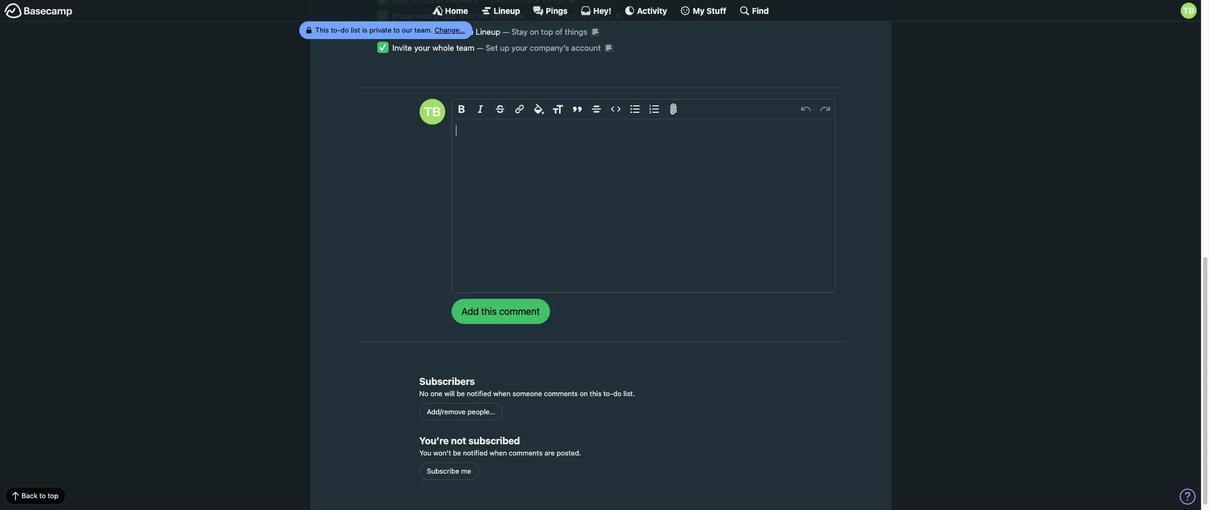 Task type: describe. For each thing, give the bounding box(es) containing it.
my stuff
[[693, 6, 727, 15]]

top inside button
[[48, 492, 58, 500]]

people…
[[468, 408, 496, 416]]

2 your from the left
[[512, 43, 528, 52]]

when inside the subscribers no one will be notified when someone comments on this to-do list.
[[494, 389, 511, 398]]

comments for you're
[[509, 449, 543, 457]]

do inside the subscribers no one will be notified when someone comments on this to-do list.
[[614, 389, 622, 398]]

subscribe
[[427, 467, 460, 475]]

1 your from the left
[[414, 43, 431, 52]]

the for with
[[476, 11, 488, 20]]

0 vertical spatial to
[[394, 25, 400, 34]]

1 vertical spatial lineup
[[476, 27, 501, 36]]

this to-do list is private to our team. change…
[[315, 25, 465, 34]]

all
[[409, 27, 417, 36]]

one
[[431, 389, 443, 398]]

top for know what's next with the schedule — stay on top of things
[[565, 11, 577, 20]]

team
[[457, 43, 475, 52]]

change…
[[435, 25, 465, 34]]

hey!
[[594, 6, 612, 15]]

know
[[393, 11, 413, 20]]

back to top
[[22, 492, 58, 500]]

home link
[[432, 5, 468, 16]]

this
[[315, 25, 329, 34]]

stay for see all projects on the lineup
[[512, 27, 528, 36]]

add/remove people…
[[427, 408, 496, 416]]

find
[[753, 6, 769, 15]]

to- inside the subscribers no one will be notified when someone comments on this to-do list.
[[604, 389, 614, 398]]

things for know what's next with the schedule — stay on top of things
[[589, 11, 611, 20]]

home
[[445, 6, 468, 15]]

my
[[693, 6, 705, 15]]

no
[[420, 389, 429, 398]]

projects
[[419, 27, 449, 36]]

company's
[[530, 43, 570, 52]]

be inside you're not subscribed you won't be notified when comments are posted.
[[453, 449, 461, 457]]

not
[[451, 435, 467, 447]]

invite
[[393, 43, 412, 52]]

you're
[[420, 435, 449, 447]]

0 horizontal spatial to-
[[331, 25, 341, 34]]

are
[[545, 449, 555, 457]]

account
[[572, 43, 601, 52]]

— for know what's next with the schedule
[[526, 11, 533, 20]]

— for see all projects on the lineup
[[503, 27, 510, 36]]

our
[[402, 25, 413, 34]]

add/remove
[[427, 408, 466, 416]]

top for see all projects on the lineup — stay on top of things
[[541, 27, 554, 36]]

notified inside you're not subscribed you won't be notified when comments are posted.
[[463, 449, 488, 457]]

back to top button
[[5, 488, 66, 505]]

change… link
[[435, 25, 465, 34]]

up
[[500, 43, 510, 52]]

activity
[[637, 6, 668, 15]]

pings
[[546, 6, 568, 15]]

know what's next with the schedule — stay on top of things
[[393, 11, 611, 20]]

see
[[393, 27, 407, 36]]



Task type: locate. For each thing, give the bounding box(es) containing it.
0 vertical spatial be
[[457, 389, 465, 398]]

1 horizontal spatial of
[[579, 11, 587, 20]]

notified up me
[[463, 449, 488, 457]]

pings button
[[533, 5, 568, 16]]

1 horizontal spatial comments
[[544, 389, 578, 398]]

set
[[486, 43, 498, 52]]

list.
[[624, 389, 635, 398]]

stay up company's
[[535, 11, 552, 20]]

0 vertical spatial stay
[[535, 11, 552, 20]]

subscribed
[[469, 435, 520, 447]]

— down 'schedule'
[[503, 27, 510, 36]]

1 horizontal spatial to-
[[604, 389, 614, 398]]

my stuff button
[[680, 5, 727, 16]]

be inside the subscribers no one will be notified when someone comments on this to-do list.
[[457, 389, 465, 398]]

what's
[[415, 11, 439, 20]]

when down the "subscribed"
[[490, 449, 507, 457]]

1 vertical spatial notified
[[463, 449, 488, 457]]

1 horizontal spatial your
[[512, 43, 528, 52]]

2 horizontal spatial —
[[526, 11, 533, 20]]

tim burton image
[[1182, 3, 1198, 19]]

0 vertical spatial things
[[589, 11, 611, 20]]

when left the 'someone'
[[494, 389, 511, 398]]

0 horizontal spatial of
[[556, 27, 563, 36]]

to left our
[[394, 25, 400, 34]]

add/remove people… link
[[420, 403, 503, 421]]

1 horizontal spatial —
[[503, 27, 510, 36]]

invite your whole team — set up your company's account
[[393, 43, 601, 52]]

be down not
[[453, 449, 461, 457]]

your
[[414, 43, 431, 52], [512, 43, 528, 52]]

0 vertical spatial top
[[565, 11, 577, 20]]

comments
[[544, 389, 578, 398], [509, 449, 543, 457]]

0 vertical spatial —
[[526, 11, 533, 20]]

stuff
[[707, 6, 727, 15]]

lineup link
[[481, 5, 520, 16]]

stay for know what's next with the schedule
[[535, 11, 552, 20]]

0 vertical spatial when
[[494, 389, 511, 398]]

1 vertical spatial do
[[614, 389, 622, 398]]

1 vertical spatial top
[[541, 27, 554, 36]]

lineup up the set
[[476, 27, 501, 36]]

the right with
[[476, 11, 488, 20]]

of
[[579, 11, 587, 20], [556, 27, 563, 36]]

on inside the subscribers no one will be notified when someone comments on this to-do list.
[[580, 389, 588, 398]]

hey! button
[[581, 5, 612, 16]]

back
[[22, 492, 37, 500]]

when
[[494, 389, 511, 398], [490, 449, 507, 457]]

main element
[[0, 0, 1202, 21]]

top right back
[[48, 492, 58, 500]]

be
[[457, 389, 465, 398], [453, 449, 461, 457]]

Type your comment here… text field
[[452, 119, 835, 293]]

subscribe me button
[[420, 463, 479, 480]]

do left list.
[[614, 389, 622, 398]]

your right up at the left top
[[512, 43, 528, 52]]

when inside you're not subscribed you won't be notified when comments are posted.
[[490, 449, 507, 457]]

see all projects on the lineup — stay on top of things
[[393, 27, 588, 36]]

0 horizontal spatial top
[[48, 492, 58, 500]]

activity link
[[625, 5, 668, 16]]

0 horizontal spatial the
[[462, 27, 474, 36]]

0 vertical spatial of
[[579, 11, 587, 20]]

1 horizontal spatial top
[[541, 27, 554, 36]]

subscribers
[[420, 376, 475, 387]]

of up company's
[[556, 27, 563, 36]]

subscribe me
[[427, 467, 471, 475]]

top
[[565, 11, 577, 20], [541, 27, 554, 36], [48, 492, 58, 500]]

0 horizontal spatial things
[[565, 27, 588, 36]]

comments for subscribers
[[544, 389, 578, 398]]

me
[[462, 467, 471, 475]]

1 vertical spatial to
[[39, 492, 46, 500]]

won't
[[434, 449, 451, 457]]

list
[[351, 25, 360, 34]]

0 vertical spatial comments
[[544, 389, 578, 398]]

notified
[[467, 389, 492, 398], [463, 449, 488, 457]]

things
[[589, 11, 611, 20], [565, 27, 588, 36]]

do left 'list'
[[341, 25, 349, 34]]

1 vertical spatial stay
[[512, 27, 528, 36]]

subscribers no one will be notified when someone comments on this to-do list.
[[420, 376, 635, 398]]

on
[[554, 11, 563, 20], [451, 27, 460, 36], [530, 27, 539, 36], [580, 389, 588, 398]]

the
[[476, 11, 488, 20], [462, 27, 474, 36]]

1 vertical spatial when
[[490, 449, 507, 457]]

1 vertical spatial comments
[[509, 449, 543, 457]]

do
[[341, 25, 349, 34], [614, 389, 622, 398]]

things for see all projects on the lineup — stay on top of things
[[565, 27, 588, 36]]

1 vertical spatial of
[[556, 27, 563, 36]]

stay
[[535, 11, 552, 20], [512, 27, 528, 36]]

top left hey! popup button
[[565, 11, 577, 20]]

to-
[[331, 25, 341, 34], [604, 389, 614, 398]]

of left hey!
[[579, 11, 587, 20]]

is
[[362, 25, 368, 34]]

1 horizontal spatial the
[[476, 11, 488, 20]]

you
[[420, 449, 432, 457]]

1 vertical spatial to-
[[604, 389, 614, 398]]

top up company's
[[541, 27, 554, 36]]

comments inside the subscribers no one will be notified when someone comments on this to-do list.
[[544, 389, 578, 398]]

1 horizontal spatial to
[[394, 25, 400, 34]]

to
[[394, 25, 400, 34], [39, 492, 46, 500]]

1 vertical spatial things
[[565, 27, 588, 36]]

comments left are
[[509, 449, 543, 457]]

will
[[445, 389, 455, 398]]

lineup up see all projects on the lineup — stay on top of things
[[494, 6, 520, 15]]

0 horizontal spatial your
[[414, 43, 431, 52]]

2 horizontal spatial top
[[565, 11, 577, 20]]

lineup inside main element
[[494, 6, 520, 15]]

someone
[[513, 389, 542, 398]]

the down with
[[462, 27, 474, 36]]

be right will
[[457, 389, 465, 398]]

of for see all projects on the lineup — stay on top of things
[[556, 27, 563, 36]]

0 vertical spatial do
[[341, 25, 349, 34]]

whole
[[433, 43, 454, 52]]

notified up people…
[[467, 389, 492, 398]]

1 horizontal spatial things
[[589, 11, 611, 20]]

0 vertical spatial the
[[476, 11, 488, 20]]

0 horizontal spatial do
[[341, 25, 349, 34]]

this
[[590, 389, 602, 398]]

0 vertical spatial lineup
[[494, 6, 520, 15]]

comments inside you're not subscribed you won't be notified when comments are posted.
[[509, 449, 543, 457]]

1 vertical spatial —
[[503, 27, 510, 36]]

of for know what's next with the schedule — stay on top of things
[[579, 11, 587, 20]]

1 horizontal spatial stay
[[535, 11, 552, 20]]

lineup
[[494, 6, 520, 15], [476, 27, 501, 36]]

1 vertical spatial the
[[462, 27, 474, 36]]

the for on
[[462, 27, 474, 36]]

0 horizontal spatial stay
[[512, 27, 528, 36]]

— right 'schedule'
[[526, 11, 533, 20]]

0 vertical spatial to-
[[331, 25, 341, 34]]

switch accounts image
[[4, 3, 73, 19]]

schedule
[[490, 11, 524, 20]]

—
[[526, 11, 533, 20], [503, 27, 510, 36], [477, 43, 484, 52]]

you're not subscribed you won't be notified when comments are posted.
[[420, 435, 582, 457]]

to inside the back to top button
[[39, 492, 46, 500]]

0 horizontal spatial —
[[477, 43, 484, 52]]

notified inside the subscribers no one will be notified when someone comments on this to-do list.
[[467, 389, 492, 398]]

0 horizontal spatial to
[[39, 492, 46, 500]]

— left the set
[[477, 43, 484, 52]]

0 vertical spatial notified
[[467, 389, 492, 398]]

your down team. in the left top of the page
[[414, 43, 431, 52]]

posted.
[[557, 449, 582, 457]]

to right back
[[39, 492, 46, 500]]

next
[[441, 11, 457, 20]]

1 horizontal spatial do
[[614, 389, 622, 398]]

comments right the 'someone'
[[544, 389, 578, 398]]

2 vertical spatial top
[[48, 492, 58, 500]]

private
[[370, 25, 392, 34]]

with
[[459, 11, 474, 20]]

find button
[[740, 5, 769, 16]]

2 vertical spatial —
[[477, 43, 484, 52]]

0 horizontal spatial comments
[[509, 449, 543, 457]]

1 vertical spatial be
[[453, 449, 461, 457]]

tim burton image
[[420, 99, 445, 125]]

team.
[[415, 25, 433, 34]]

stay down 'schedule'
[[512, 27, 528, 36]]

None submit
[[452, 299, 550, 324]]



Task type: vqa. For each thing, say whether or not it's contained in the screenshot.
LINEUP in Main Element
yes



